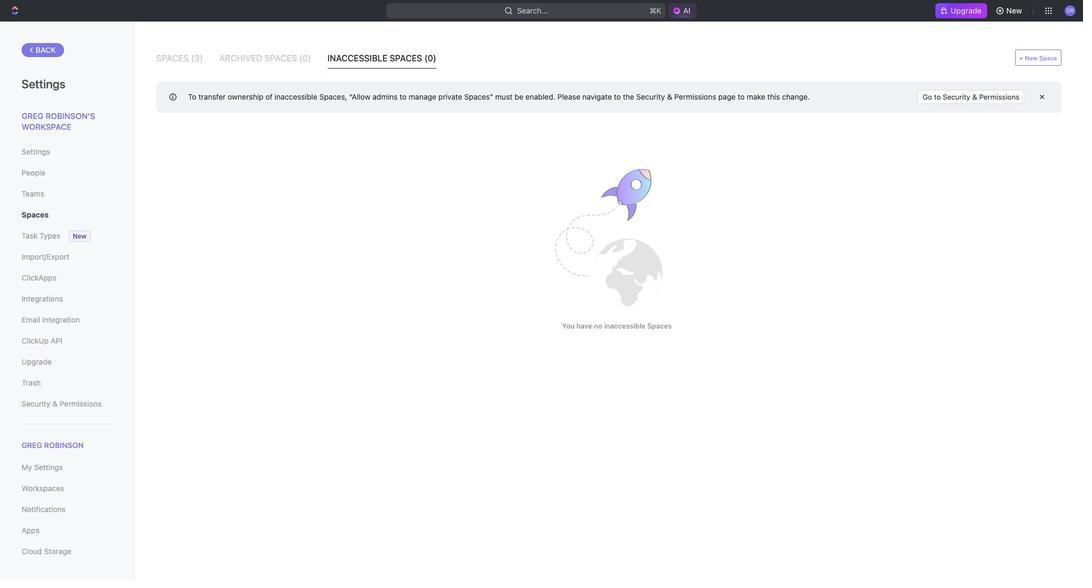 Task type: vqa. For each thing, say whether or not it's contained in the screenshot.
API
yes



Task type: locate. For each thing, give the bounding box(es) containing it.
1 horizontal spatial new
[[1006, 6, 1022, 15]]

new inside 'button'
[[1006, 6, 1022, 15]]

inaccessible right the of
[[275, 92, 317, 101]]

0 horizontal spatial &
[[52, 399, 58, 408]]

1 horizontal spatial &
[[667, 92, 672, 101]]

settings up people
[[22, 147, 50, 156]]

new right "+"
[[1025, 54, 1038, 61]]

spaces
[[156, 53, 189, 63], [264, 53, 297, 63], [390, 53, 422, 63], [22, 210, 49, 219], [647, 322, 672, 330]]

robinson's
[[46, 111, 95, 121]]

email
[[22, 315, 40, 324]]

people link
[[22, 164, 113, 182]]

1 vertical spatial greg
[[22, 441, 42, 450]]

apps
[[22, 526, 39, 535]]

settings right my
[[34, 463, 63, 472]]

no
[[594, 322, 602, 330]]

security
[[636, 92, 665, 101], [943, 93, 970, 101], [22, 399, 50, 408]]

2 greg from the top
[[22, 441, 42, 450]]

2 horizontal spatial permissions
[[979, 93, 1020, 101]]

spaces"
[[464, 92, 493, 101]]

upgrade link
[[936, 3, 987, 18], [22, 353, 113, 371]]

change.
[[782, 92, 810, 101]]

0 horizontal spatial permissions
[[60, 399, 102, 408]]

permissions
[[674, 92, 716, 101], [979, 93, 1020, 101], [60, 399, 102, 408]]

+
[[1019, 54, 1023, 61]]

& right the
[[667, 92, 672, 101]]

2 horizontal spatial security
[[943, 93, 970, 101]]

permissions down "+"
[[979, 93, 1020, 101]]

upgrade down clickup
[[22, 357, 52, 366]]

upgrade left new 'button' at the right top of page
[[951, 6, 982, 15]]

settings down 'back' link
[[22, 77, 65, 91]]

my settings link
[[22, 459, 113, 477]]

2 horizontal spatial &
[[972, 93, 977, 101]]

1 horizontal spatial (0)
[[424, 53, 436, 63]]

to left the
[[614, 92, 621, 101]]

1 vertical spatial inaccessible
[[604, 322, 646, 330]]

make
[[747, 92, 765, 101]]

page
[[718, 92, 736, 101]]

2 vertical spatial new
[[73, 232, 87, 240]]

greg for greg robinson
[[22, 441, 42, 450]]

new up "+"
[[1006, 6, 1022, 15]]

security right go on the top right
[[943, 93, 970, 101]]

permissions left 'page' at the top
[[674, 92, 716, 101]]

storage
[[44, 547, 71, 556]]

(3)
[[191, 53, 203, 63]]

settings link
[[22, 143, 113, 161]]

0 horizontal spatial security
[[22, 399, 50, 408]]

task types
[[22, 231, 60, 240]]

the
[[623, 92, 634, 101]]

this
[[767, 92, 780, 101]]

1 greg from the top
[[22, 111, 43, 121]]

to right 'page' at the top
[[738, 92, 745, 101]]

greg inside greg robinson's workspace
[[22, 111, 43, 121]]

be
[[515, 92, 523, 101]]

0 horizontal spatial new
[[73, 232, 87, 240]]

1 horizontal spatial upgrade link
[[936, 3, 987, 18]]

2 (0) from the left
[[424, 53, 436, 63]]

trash link
[[22, 374, 113, 392]]

have
[[576, 322, 592, 330]]

integrations link
[[22, 290, 113, 308]]

settings element
[[0, 22, 135, 580]]

0 horizontal spatial (0)
[[299, 53, 311, 63]]

1 vertical spatial upgrade
[[22, 357, 52, 366]]

import/export link
[[22, 248, 113, 266]]

to right go on the top right
[[934, 93, 941, 101]]

greg robinson
[[22, 441, 84, 450]]

0 vertical spatial new
[[1006, 6, 1022, 15]]

upgrade link down clickup api 'link' in the left bottom of the page
[[22, 353, 113, 371]]

greg up my
[[22, 441, 42, 450]]

1 vertical spatial new
[[1025, 54, 1038, 61]]

import/export
[[22, 252, 69, 261]]

api
[[51, 336, 62, 345]]

1 horizontal spatial upgrade
[[951, 6, 982, 15]]

permissions inside security & permissions link
[[60, 399, 102, 408]]

permissions down trash link
[[60, 399, 102, 408]]

to
[[400, 92, 407, 101], [614, 92, 621, 101], [738, 92, 745, 101], [934, 93, 941, 101]]

greg robinson's workspace
[[22, 111, 95, 131]]

security down trash
[[22, 399, 50, 408]]

1 vertical spatial upgrade link
[[22, 353, 113, 371]]

clickapps link
[[22, 269, 113, 287]]

1 (0) from the left
[[299, 53, 311, 63]]

back link
[[22, 43, 64, 57]]

task
[[22, 231, 37, 240]]

2 horizontal spatial new
[[1025, 54, 1038, 61]]

admins
[[373, 92, 398, 101]]

permissions inside go to security & permissions button
[[979, 93, 1020, 101]]

inaccessible right no
[[604, 322, 646, 330]]

inaccessible
[[275, 92, 317, 101], [604, 322, 646, 330]]

upgrade link left new 'button' at the right top of page
[[936, 3, 987, 18]]

security inside settings element
[[22, 399, 50, 408]]

new up import/export link
[[73, 232, 87, 240]]

& down trash link
[[52, 399, 58, 408]]

(0)
[[299, 53, 311, 63], [424, 53, 436, 63]]

new
[[1006, 6, 1022, 15], [1025, 54, 1038, 61], [73, 232, 87, 240]]

0 vertical spatial greg
[[22, 111, 43, 121]]

security right the
[[636, 92, 665, 101]]

(0) left inaccessible
[[299, 53, 311, 63]]

& right go on the top right
[[972, 93, 977, 101]]

upgrade
[[951, 6, 982, 15], [22, 357, 52, 366]]

0 vertical spatial upgrade link
[[936, 3, 987, 18]]

inaccessible spaces (0)
[[327, 53, 436, 63]]

space
[[1039, 54, 1057, 61]]

enabled.
[[525, 92, 555, 101]]

notifications
[[22, 505, 66, 514]]

new inside settings element
[[73, 232, 87, 240]]

greg up workspace
[[22, 111, 43, 121]]

clickup
[[22, 336, 49, 345]]

0 horizontal spatial inaccessible
[[275, 92, 317, 101]]

types
[[39, 231, 60, 240]]

integration
[[42, 315, 80, 324]]

& inside settings element
[[52, 399, 58, 408]]

archived
[[219, 53, 262, 63]]

&
[[667, 92, 672, 101], [972, 93, 977, 101], [52, 399, 58, 408]]

cloud storage
[[22, 547, 71, 556]]

1 horizontal spatial inaccessible
[[604, 322, 646, 330]]

greg
[[22, 111, 43, 121], [22, 441, 42, 450]]

workspace
[[22, 122, 71, 131]]

settings
[[22, 77, 65, 91], [22, 147, 50, 156], [34, 463, 63, 472]]

⌘k
[[649, 6, 661, 15]]

clickup api
[[22, 336, 62, 345]]

(0) up manage
[[424, 53, 436, 63]]

you have no inaccessible spaces
[[562, 322, 672, 330]]

0 horizontal spatial upgrade
[[22, 357, 52, 366]]

go to security & permissions
[[923, 93, 1020, 101]]

trash
[[22, 378, 41, 387]]

greg for greg robinson's workspace
[[22, 111, 43, 121]]



Task type: describe. For each thing, give the bounding box(es) containing it.
manage
[[409, 92, 436, 101]]

(0) for inaccessible spaces (0)
[[424, 53, 436, 63]]

0 horizontal spatial upgrade link
[[22, 353, 113, 371]]

security & permissions
[[22, 399, 102, 408]]

ownership
[[228, 92, 264, 101]]

inaccessible
[[327, 53, 387, 63]]

upgrade inside settings element
[[22, 357, 52, 366]]

spaces,
[[319, 92, 347, 101]]

transfer
[[198, 92, 226, 101]]

cloud storage link
[[22, 543, 113, 561]]

1 horizontal spatial security
[[636, 92, 665, 101]]

to
[[188, 92, 196, 101]]

gr
[[1066, 7, 1074, 14]]

search...
[[517, 6, 548, 15]]

0 vertical spatial settings
[[22, 77, 65, 91]]

to right admins
[[400, 92, 407, 101]]

private
[[438, 92, 462, 101]]

robinson
[[44, 441, 84, 450]]

go to security & permissions button
[[918, 90, 1024, 104]]

back
[[36, 45, 56, 54]]

clickapps
[[22, 273, 57, 282]]

security inside button
[[943, 93, 970, 101]]

0 vertical spatial upgrade
[[951, 6, 982, 15]]

2 vertical spatial settings
[[34, 463, 63, 472]]

navigate
[[582, 92, 612, 101]]

"allow
[[349, 92, 370, 101]]

new button
[[991, 2, 1029, 19]]

my
[[22, 463, 32, 472]]

my settings
[[22, 463, 63, 472]]

(0) for archived spaces (0)
[[299, 53, 311, 63]]

clickup api link
[[22, 332, 113, 350]]

of
[[266, 92, 273, 101]]

cloud
[[22, 547, 42, 556]]

please
[[557, 92, 580, 101]]

ai
[[683, 6, 691, 15]]

to transfer ownership of inaccessible spaces, "allow admins to manage private spaces" must be enabled. please navigate to the security & permissions page to make this change.
[[188, 92, 810, 101]]

teams
[[22, 189, 44, 198]]

people
[[22, 168, 45, 177]]

& inside button
[[972, 93, 977, 101]]

ai button
[[668, 3, 697, 18]]

spaces (3)
[[156, 53, 203, 63]]

to inside go to security & permissions button
[[934, 93, 941, 101]]

teams link
[[22, 185, 113, 203]]

email integration link
[[22, 311, 113, 329]]

email integration
[[22, 315, 80, 324]]

must
[[495, 92, 513, 101]]

workspaces link
[[22, 480, 113, 498]]

gr button
[[1062, 2, 1079, 19]]

notifications link
[[22, 501, 113, 519]]

go
[[923, 93, 932, 101]]

0 vertical spatial inaccessible
[[275, 92, 317, 101]]

integrations
[[22, 294, 63, 303]]

spaces link
[[22, 206, 113, 224]]

workspaces
[[22, 484, 64, 493]]

security & permissions link
[[22, 395, 113, 413]]

1 horizontal spatial permissions
[[674, 92, 716, 101]]

+ new space
[[1019, 54, 1057, 61]]

1 vertical spatial settings
[[22, 147, 50, 156]]

you
[[562, 322, 575, 330]]

apps link
[[22, 522, 113, 540]]

archived spaces (0)
[[219, 53, 311, 63]]

spaces inside the spaces link
[[22, 210, 49, 219]]



